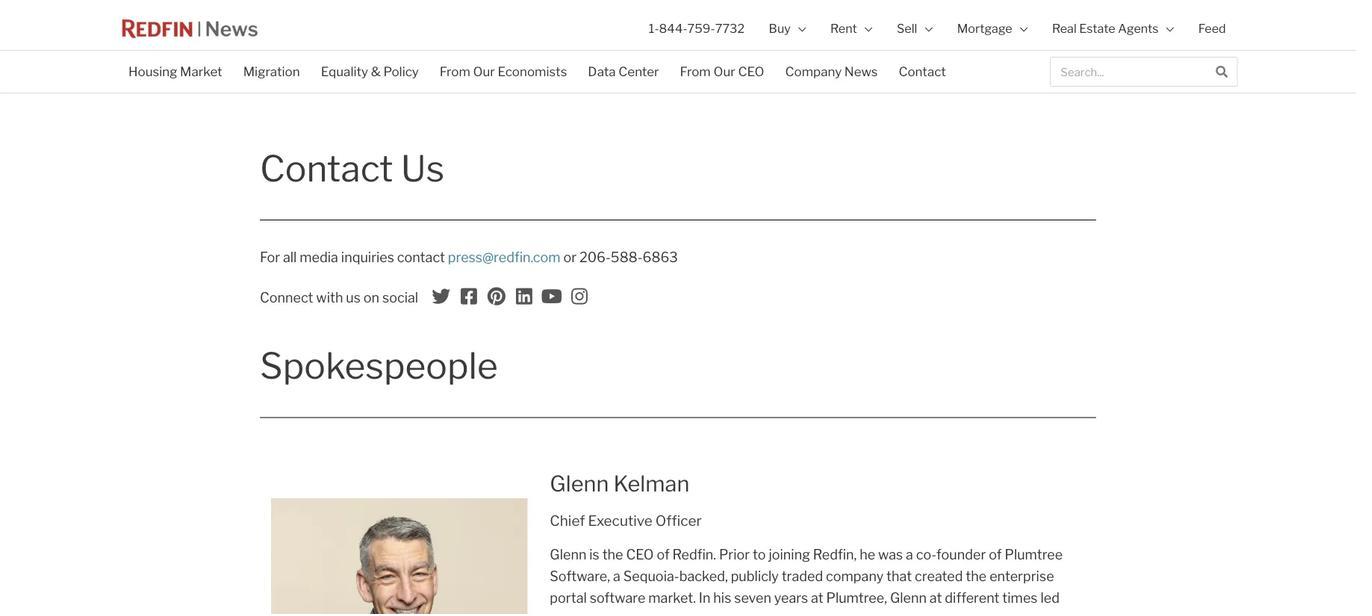 Task type: locate. For each thing, give the bounding box(es) containing it.
estate
[[1080, 21, 1116, 36]]

connect
[[260, 289, 313, 306]]

contact us
[[260, 146, 445, 190]]

our inside from our ceo link
[[714, 64, 736, 79]]

of
[[657, 547, 670, 563], [989, 547, 1002, 563]]

a up software
[[613, 568, 621, 585]]

2 from from the left
[[680, 64, 711, 79]]

1 horizontal spatial our
[[714, 64, 736, 79]]

management,
[[752, 611, 839, 614]]

product
[[700, 611, 750, 614]]

0 horizontal spatial he
[[860, 547, 876, 563]]

plumtree,
[[827, 590, 888, 606]]

1 vertical spatial glenn
[[550, 547, 587, 563]]

the
[[603, 547, 624, 563], [966, 568, 987, 585]]

1 horizontal spatial from
[[680, 64, 711, 79]]

our
[[473, 64, 495, 79], [714, 64, 736, 79]]

1 horizontal spatial he
[[1015, 611, 1030, 614]]

at down "created"
[[930, 590, 943, 606]]

from right the policy at the left of page
[[440, 64, 471, 79]]

inquiries
[[341, 249, 395, 265]]

2 at from the left
[[930, 590, 943, 606]]

1 vertical spatial a
[[613, 568, 621, 585]]

redfin real estate news image
[[118, 13, 262, 44]]

1 vertical spatial the
[[966, 568, 987, 585]]

youtube image
[[543, 287, 561, 306]]

backed,
[[680, 568, 728, 585]]

our left economists
[[473, 64, 495, 79]]

0 horizontal spatial of
[[657, 547, 670, 563]]

0 vertical spatial a
[[906, 547, 914, 563]]

ceo down 7732
[[739, 64, 765, 79]]

glenn for glenn kelman
[[550, 471, 609, 497]]

0 horizontal spatial contact
[[260, 146, 393, 190]]

at
[[811, 590, 824, 606], [930, 590, 943, 606]]

us
[[346, 289, 361, 306]]

glenn
[[550, 471, 609, 497], [550, 547, 587, 563], [891, 590, 927, 606]]

0 vertical spatial contact
[[899, 64, 947, 79]]

the up 'different'
[[966, 568, 987, 585]]

was
[[879, 547, 904, 563]]

policy
[[384, 64, 419, 79]]

from our economists
[[440, 64, 567, 79]]

Search... search field
[[1051, 58, 1208, 86]]

1 vertical spatial ceo
[[626, 547, 654, 563]]

glenn up business
[[891, 590, 927, 606]]

at right the "years"
[[811, 590, 824, 606]]

connect with us on social
[[260, 289, 419, 306]]

glenn up software,
[[550, 547, 587, 563]]

he
[[860, 547, 876, 563], [1015, 611, 1030, 614]]

real
[[1053, 21, 1077, 36]]

0 horizontal spatial ceo
[[626, 547, 654, 563]]

chief executive officer
[[550, 512, 702, 529]]

of up enterprise on the right bottom
[[989, 547, 1002, 563]]

founder
[[937, 547, 987, 563]]

from for from our economists
[[440, 64, 471, 79]]

1 horizontal spatial ceo
[[739, 64, 765, 79]]

mortgage link
[[946, 0, 1041, 58]]

instagram image
[[570, 287, 589, 306]]

our down 7732
[[714, 64, 736, 79]]

588-
[[611, 249, 643, 265]]

to
[[753, 547, 766, 563]]

prior
[[720, 547, 750, 563]]

a
[[906, 547, 914, 563], [613, 568, 621, 585]]

spokespeople
[[260, 344, 498, 388]]

the right is
[[603, 547, 624, 563]]

center
[[619, 64, 659, 79]]

our inside from our economists link
[[473, 64, 495, 79]]

he down times
[[1015, 611, 1030, 614]]

0 horizontal spatial at
[[811, 590, 824, 606]]

1-844-759-7732
[[649, 21, 745, 36]]

market
[[180, 64, 222, 79]]

co-
[[917, 547, 937, 563]]

1 horizontal spatial of
[[989, 547, 1002, 563]]

of up the sequoia-
[[657, 547, 670, 563]]

or
[[564, 249, 577, 265]]

glenn up chief on the bottom left of the page
[[550, 471, 609, 497]]

1 our from the left
[[473, 64, 495, 79]]

1 horizontal spatial at
[[930, 590, 943, 606]]

data
[[588, 64, 616, 79]]

1 horizontal spatial contact
[[899, 64, 947, 79]]

from
[[440, 64, 471, 79], [680, 64, 711, 79]]

206-
[[580, 249, 611, 265]]

a left co-
[[906, 547, 914, 563]]

housing market link
[[118, 55, 233, 89]]

1 vertical spatial contact
[[260, 146, 393, 190]]

contact link
[[889, 55, 957, 89]]

1 horizontal spatial the
[[966, 568, 987, 585]]

0 horizontal spatial the
[[603, 547, 624, 563]]

glenn kelman
[[550, 471, 690, 497]]

real estate agents
[[1053, 21, 1159, 36]]

ceo
[[739, 64, 765, 79], [626, 547, 654, 563]]

1 of from the left
[[657, 547, 670, 563]]

twitter image
[[432, 287, 451, 306]]

redfin.
[[673, 547, 717, 563]]

his
[[714, 590, 732, 606]]

0 vertical spatial the
[[603, 547, 624, 563]]

data center
[[588, 64, 659, 79]]

different
[[945, 590, 1000, 606]]

&
[[371, 64, 381, 79]]

0 vertical spatial glenn
[[550, 471, 609, 497]]

2 our from the left
[[714, 64, 736, 79]]

from down 1-844-759-7732 link on the top
[[680, 64, 711, 79]]

pinterest image
[[487, 287, 506, 306]]

publicly
[[731, 568, 779, 585]]

equality & policy
[[321, 64, 419, 79]]

years
[[775, 590, 809, 606]]

glenn is the ceo of redfin. prior to joining redfin, he was a co-founder of plumtree software, a sequoia-backed, publicly traded company that created the enterprise portal software market. in his seven years at plumtree, glenn at different times led engineering, marketing, product management, and business development; he a
[[550, 547, 1083, 614]]

created
[[915, 568, 964, 585]]

0 horizontal spatial a
[[613, 568, 621, 585]]

glenn for glenn is the ceo of redfin. prior to joining redfin, he was a co-founder of plumtree software, a sequoia-backed, publicly traded company that created the enterprise portal software market. in his seven years at plumtree, glenn at different times led engineering, marketing, product management, and business development; he a
[[550, 547, 587, 563]]

1 from from the left
[[440, 64, 471, 79]]

equality & policy link
[[311, 55, 429, 89]]

business
[[868, 611, 923, 614]]

mortgage
[[958, 21, 1013, 36]]

6863
[[643, 249, 678, 265]]

all
[[283, 249, 297, 265]]

None search field
[[1051, 57, 1238, 87]]

0 horizontal spatial from
[[440, 64, 471, 79]]

housing
[[129, 64, 177, 79]]

he left was
[[860, 547, 876, 563]]

1 vertical spatial he
[[1015, 611, 1030, 614]]

0 horizontal spatial our
[[473, 64, 495, 79]]

glenn kelman link
[[550, 471, 690, 497]]

ceo up the sequoia-
[[626, 547, 654, 563]]

officer
[[656, 512, 702, 529]]



Task type: vqa. For each thing, say whether or not it's contained in the screenshot.
first | from left
no



Task type: describe. For each thing, give the bounding box(es) containing it.
from our ceo link
[[670, 55, 775, 89]]

from our ceo
[[680, 64, 765, 79]]

for all media inquiries contact press@redfin.com or 206-588-6863
[[260, 249, 678, 265]]

ceo inside glenn is the ceo of redfin. prior to joining redfin, he was a co-founder of plumtree software, a sequoia-backed, publicly traded company that created the enterprise portal software market. in his seven years at plumtree, glenn at different times led engineering, marketing, product management, and business development; he a
[[626, 547, 654, 563]]

press@redfin.com
[[448, 249, 561, 265]]

sell
[[897, 21, 918, 36]]

equality
[[321, 64, 368, 79]]

enterprise
[[990, 568, 1055, 585]]

is
[[590, 547, 600, 563]]

sequoia-
[[624, 568, 680, 585]]

with
[[316, 289, 343, 306]]

company
[[786, 64, 842, 79]]

0 vertical spatial ceo
[[739, 64, 765, 79]]

news
[[845, 64, 878, 79]]

company news link
[[775, 55, 889, 89]]

1 at from the left
[[811, 590, 824, 606]]

our for economists
[[473, 64, 495, 79]]

1-844-759-7732 link
[[637, 0, 757, 58]]

linkedin image
[[515, 287, 534, 306]]

redfin,
[[814, 547, 857, 563]]

migration link
[[233, 55, 311, 89]]

media
[[300, 249, 338, 265]]

759-
[[688, 21, 716, 36]]

migration
[[243, 64, 300, 79]]

data center link
[[578, 55, 670, 89]]

development;
[[926, 611, 1012, 614]]

times
[[1003, 590, 1038, 606]]

facebook square image
[[460, 287, 478, 306]]

our for ceo
[[714, 64, 736, 79]]

1-
[[649, 21, 659, 36]]

real estate agents link
[[1041, 0, 1187, 58]]

contact for contact us
[[260, 146, 393, 190]]

buy link
[[757, 0, 819, 58]]

feed
[[1199, 21, 1227, 36]]

that
[[887, 568, 912, 585]]

housing market
[[129, 64, 222, 79]]

joining
[[769, 547, 811, 563]]

seven
[[735, 590, 772, 606]]

plumtree
[[1005, 547, 1063, 563]]

search image
[[1217, 66, 1229, 78]]

led
[[1041, 590, 1060, 606]]

rent
[[831, 21, 858, 36]]

kelman
[[614, 471, 690, 497]]

sell link
[[885, 0, 946, 58]]

executive
[[588, 512, 653, 529]]

from for from our ceo
[[680, 64, 711, 79]]

economists
[[498, 64, 567, 79]]

844-
[[659, 21, 688, 36]]

feed link
[[1187, 0, 1239, 58]]

engineering,
[[550, 611, 628, 614]]

social
[[383, 289, 419, 306]]

us
[[401, 146, 445, 190]]

and
[[842, 611, 865, 614]]

7732
[[716, 21, 745, 36]]

from our economists link
[[429, 55, 578, 89]]

company
[[826, 568, 884, 585]]

traded
[[782, 568, 824, 585]]

rent link
[[819, 0, 885, 58]]

market.
[[649, 590, 696, 606]]

1 horizontal spatial a
[[906, 547, 914, 563]]

agents
[[1119, 21, 1159, 36]]

company news
[[786, 64, 878, 79]]

2 of from the left
[[989, 547, 1002, 563]]

marketing,
[[631, 611, 697, 614]]

2 vertical spatial glenn
[[891, 590, 927, 606]]

portal
[[550, 590, 587, 606]]

contact
[[397, 249, 445, 265]]

contact for contact
[[899, 64, 947, 79]]

buy
[[769, 21, 791, 36]]

0 vertical spatial he
[[860, 547, 876, 563]]

chief
[[550, 512, 585, 529]]

in
[[699, 590, 711, 606]]

press@redfin.com link
[[448, 249, 561, 265]]



